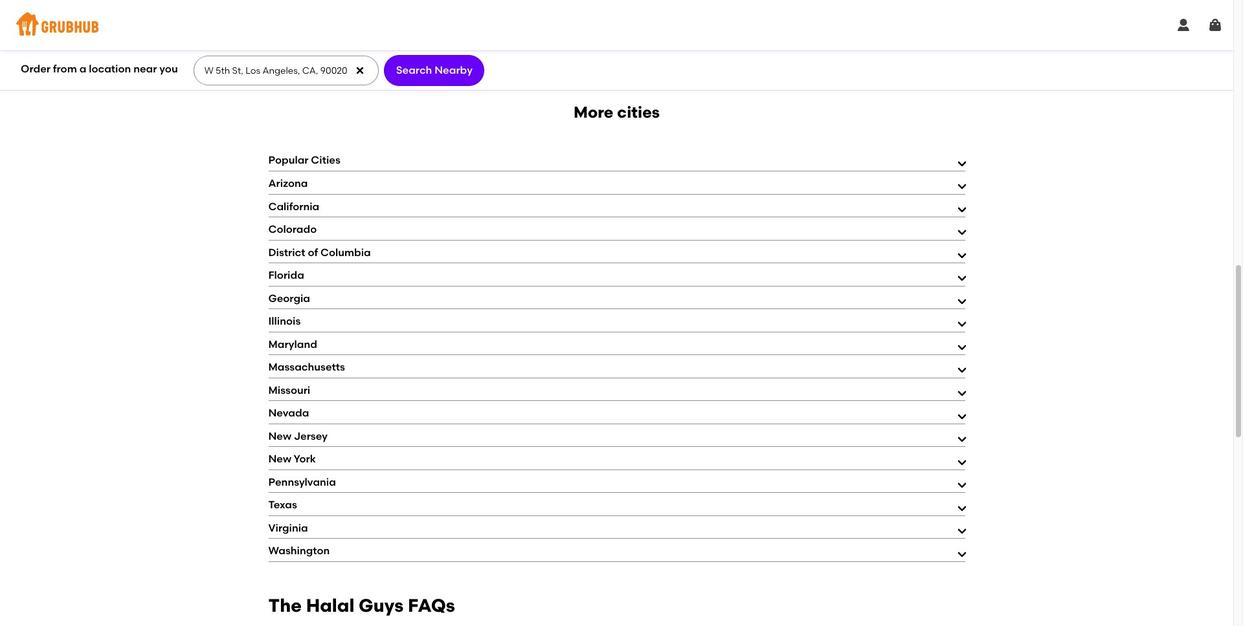 Task type: describe. For each thing, give the bounding box(es) containing it.
california
[[268, 200, 319, 213]]

nearby
[[435, 64, 473, 76]]

8
[[386, 43, 391, 54]]

illinois
[[268, 315, 301, 328]]

$1.49 delivery 8 ratings
[[279, 40, 424, 54]]

order from a location near you
[[21, 63, 178, 75]]

york
[[294, 454, 316, 466]]

more
[[574, 103, 614, 122]]

halal
[[306, 595, 354, 617]]

0 horizontal spatial svg image
[[355, 65, 365, 76]]

cities
[[311, 154, 341, 167]]

columbia
[[321, 246, 371, 259]]

search
[[396, 64, 432, 76]]

1 horizontal spatial svg image
[[1176, 17, 1192, 33]]

the halal guys faqs
[[268, 595, 455, 617]]

virginia
[[268, 523, 308, 535]]

Search Address search field
[[193, 56, 378, 85]]

new jersey
[[268, 431, 328, 443]]

popular cities
[[268, 154, 341, 167]]

search nearby
[[396, 64, 473, 76]]

from
[[53, 63, 77, 75]]

more cities
[[574, 103, 660, 122]]

popular
[[268, 154, 309, 167]]

missouri
[[268, 385, 310, 397]]

district of columbia
[[268, 246, 371, 259]]



Task type: locate. For each thing, give the bounding box(es) containing it.
$1.49
[[279, 40, 297, 49]]

search nearby button
[[384, 55, 485, 86]]

georgia
[[268, 292, 310, 305]]

texas
[[268, 500, 297, 512]]

ratings
[[393, 43, 424, 54]]

2 horizontal spatial svg image
[[1208, 17, 1223, 33]]

the
[[268, 595, 302, 617]]

location
[[89, 63, 131, 75]]

massachusetts
[[268, 362, 345, 374]]

jersey
[[294, 431, 328, 443]]

near
[[134, 63, 157, 75]]

1 vertical spatial new
[[268, 454, 292, 466]]

order
[[21, 63, 51, 75]]

new york
[[268, 454, 316, 466]]

1 new from the top
[[268, 431, 292, 443]]

new for new york
[[268, 454, 292, 466]]

new down nevada
[[268, 431, 292, 443]]

new for new jersey
[[268, 431, 292, 443]]

arizona
[[268, 177, 308, 190]]

florida
[[268, 269, 304, 282]]

main navigation navigation
[[0, 0, 1234, 51]]

a
[[79, 63, 86, 75]]

guys
[[359, 595, 404, 617]]

svg image
[[1176, 17, 1192, 33], [1208, 17, 1223, 33], [355, 65, 365, 76]]

pennsylvania
[[268, 477, 336, 489]]

0 vertical spatial new
[[268, 431, 292, 443]]

washington
[[268, 546, 330, 558]]

faqs
[[408, 595, 455, 617]]

colorado
[[268, 223, 317, 236]]

maryland
[[268, 338, 317, 351]]

district
[[268, 246, 305, 259]]

cities
[[617, 103, 660, 122]]

of
[[308, 246, 318, 259]]

new left york
[[268, 454, 292, 466]]

you
[[160, 63, 178, 75]]

nevada
[[268, 408, 309, 420]]

delivery
[[299, 40, 328, 49]]

new
[[268, 431, 292, 443], [268, 454, 292, 466]]

2 new from the top
[[268, 454, 292, 466]]



Task type: vqa. For each thing, say whether or not it's contained in the screenshot.
Arizona
yes



